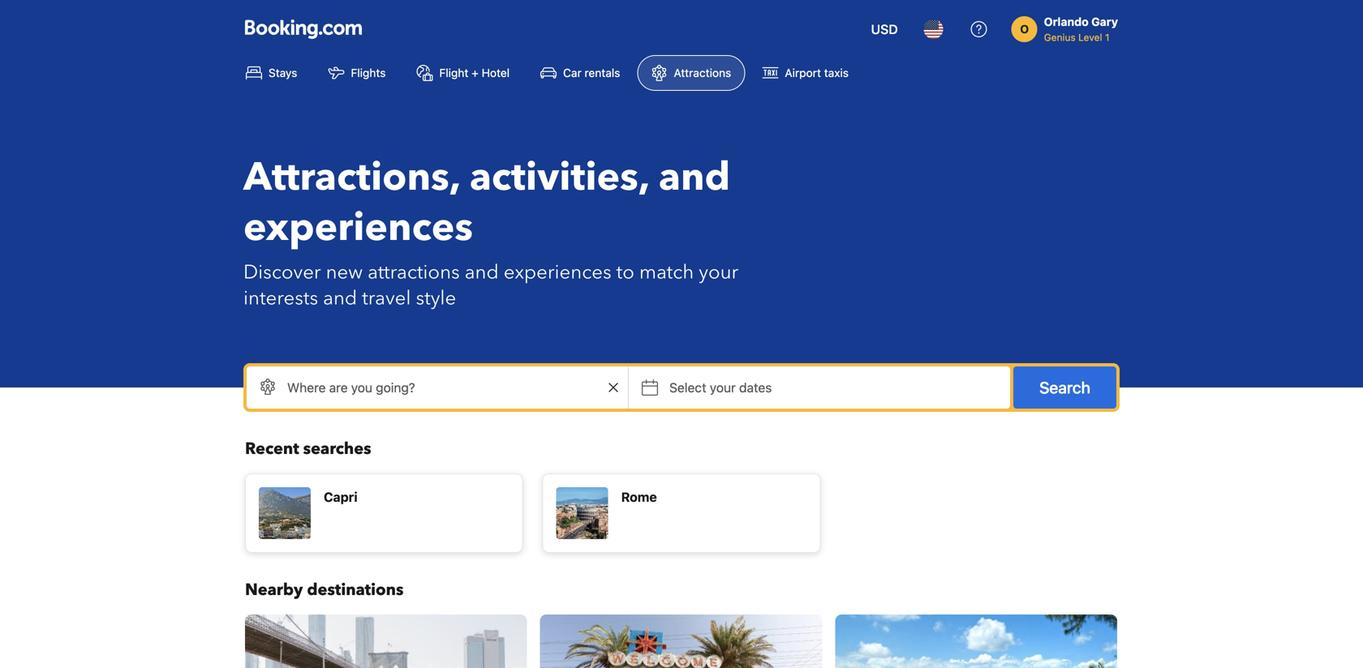 Task type: vqa. For each thing, say whether or not it's contained in the screenshot.
Airport taxis LINK
yes



Task type: locate. For each thing, give the bounding box(es) containing it.
and
[[659, 151, 730, 204], [465, 259, 499, 286], [323, 285, 357, 312]]

las vegas image
[[540, 615, 822, 669]]

nearby
[[245, 579, 303, 602]]

0 horizontal spatial experiences
[[243, 201, 473, 254]]

airport taxis
[[785, 66, 849, 80]]

search button
[[1013, 367, 1116, 409]]

experiences up the "new" on the top of the page
[[243, 201, 473, 254]]

key west image
[[835, 615, 1117, 669]]

level
[[1078, 32, 1102, 43]]

0 vertical spatial your
[[699, 259, 739, 286]]

match
[[639, 259, 694, 286]]

attractions,
[[243, 151, 460, 204]]

rome link
[[543, 474, 821, 553]]

1 horizontal spatial experiences
[[504, 259, 611, 286]]

attractions
[[674, 66, 731, 80]]

experiences
[[243, 201, 473, 254], [504, 259, 611, 286]]

new
[[326, 259, 363, 286]]

0 vertical spatial experiences
[[243, 201, 473, 254]]

flights link
[[314, 55, 400, 91]]

attractions link
[[637, 55, 745, 91]]

nearby destinations
[[245, 579, 404, 602]]

travel
[[362, 285, 411, 312]]

your left dates
[[710, 380, 736, 396]]

discover
[[243, 259, 321, 286]]

your account menu orlando gary genius level 1 element
[[1012, 7, 1125, 45]]

orlando
[[1044, 15, 1089, 28]]

searches
[[303, 438, 371, 460]]

rome
[[621, 490, 657, 505]]

select
[[669, 380, 706, 396]]

stays link
[[232, 55, 311, 91]]

1 vertical spatial experiences
[[504, 259, 611, 286]]

to
[[616, 259, 634, 286]]

hotel
[[482, 66, 510, 80]]

car rentals link
[[527, 55, 634, 91]]

1 vertical spatial your
[[710, 380, 736, 396]]

style
[[416, 285, 456, 312]]

flight + hotel link
[[403, 55, 523, 91]]

taxis
[[824, 66, 849, 80]]

your
[[699, 259, 739, 286], [710, 380, 736, 396]]

usd
[[871, 22, 898, 37]]

your right match
[[699, 259, 739, 286]]

airport
[[785, 66, 821, 80]]

1 horizontal spatial and
[[465, 259, 499, 286]]

experiences left to
[[504, 259, 611, 286]]

recent searches
[[245, 438, 371, 460]]

2 horizontal spatial and
[[659, 151, 730, 204]]



Task type: describe. For each thing, give the bounding box(es) containing it.
o
[[1020, 22, 1029, 36]]

gary
[[1091, 15, 1118, 28]]

rentals
[[585, 66, 620, 80]]

car rentals
[[563, 66, 620, 80]]

your inside attractions, activities, and experiences discover new attractions and experiences to match your interests and travel style
[[699, 259, 739, 286]]

+
[[472, 66, 479, 80]]

activities,
[[470, 151, 649, 204]]

genius
[[1044, 32, 1076, 43]]

car
[[563, 66, 582, 80]]

airport taxis link
[[748, 55, 862, 91]]

attractions, activities, and experiences discover new attractions and experiences to match your interests and travel style
[[243, 151, 739, 312]]

select your dates
[[669, 380, 772, 396]]

Where are you going? search field
[[247, 367, 628, 409]]

usd button
[[861, 10, 908, 49]]

new york image
[[245, 615, 527, 669]]

booking.com image
[[245, 19, 362, 39]]

flights
[[351, 66, 386, 80]]

flight
[[439, 66, 469, 80]]

recent
[[245, 438, 299, 460]]

interests
[[243, 285, 318, 312]]

search
[[1039, 378, 1091, 397]]

stays
[[269, 66, 297, 80]]

1
[[1105, 32, 1110, 43]]

0 horizontal spatial and
[[323, 285, 357, 312]]

capri link
[[245, 474, 523, 553]]

destinations
[[307, 579, 404, 602]]

dates
[[739, 380, 772, 396]]

orlando gary genius level 1
[[1044, 15, 1118, 43]]

flight + hotel
[[439, 66, 510, 80]]

attractions
[[368, 259, 460, 286]]

capri
[[324, 490, 358, 505]]



